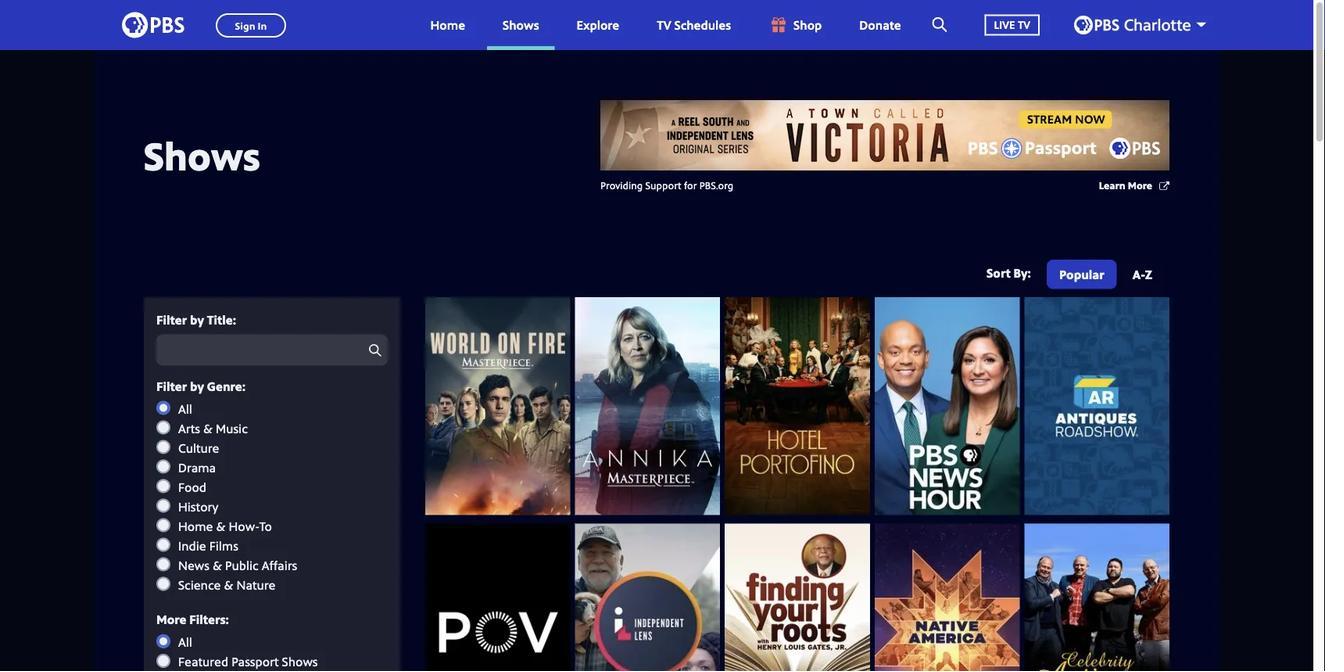 Task type: vqa. For each thing, say whether or not it's contained in the screenshot.
bottom region
no



Task type: describe. For each thing, give the bounding box(es) containing it.
indie
[[178, 537, 206, 554]]

providing support for pbs.org
[[601, 178, 734, 192]]

1 horizontal spatial tv
[[1018, 17, 1031, 32]]

world on fire image
[[426, 297, 571, 515]]

advertisement region
[[601, 100, 1170, 171]]

tv schedules link
[[642, 0, 747, 50]]

pbs image
[[122, 7, 185, 43]]

science
[[178, 576, 221, 593]]

title:
[[207, 311, 236, 328]]

pov image
[[426, 524, 571, 671]]

0 vertical spatial home
[[431, 16, 466, 33]]

explore link
[[561, 0, 635, 50]]

native america image
[[875, 524, 1020, 671]]

passport
[[232, 653, 279, 670]]

affairs
[[262, 557, 298, 574]]

& down public
[[224, 576, 233, 593]]

by for genre:
[[190, 378, 204, 395]]

tv inside "link"
[[657, 16, 672, 33]]

pbs newshour image
[[875, 297, 1020, 515]]

filter by genre: all arts & music culture drama food history home & how-to indie films news & public affairs science & nature
[[156, 378, 298, 593]]

news
[[178, 557, 210, 574]]

learn more link
[[1100, 178, 1170, 193]]

schedules
[[675, 16, 731, 33]]

explore
[[577, 16, 620, 33]]

0 vertical spatial shows
[[503, 16, 539, 33]]

shows link
[[487, 0, 555, 50]]

1 horizontal spatial more
[[1129, 178, 1153, 192]]

search image
[[933, 17, 948, 32]]

1 vertical spatial shows
[[144, 128, 260, 181]]

public
[[225, 557, 259, 574]]

nature
[[237, 576, 276, 593]]

sort by:
[[987, 264, 1032, 281]]

home inside filter by genre: all arts & music culture drama food history home & how-to indie films news & public affairs science & nature
[[178, 518, 213, 534]]

support
[[646, 178, 682, 192]]

donate
[[860, 16, 902, 33]]

donate link
[[844, 0, 917, 50]]

filter for filter by genre: all arts & music culture drama food history home & how-to indie films news & public affairs science & nature
[[156, 378, 187, 395]]

antiques roadshow image
[[1025, 297, 1170, 515]]

more filters: element
[[156, 634, 388, 671]]

all inside more filters: all featured passport shows
[[178, 634, 192, 650]]

filter for filter by title:
[[156, 311, 187, 328]]

filter by genre: element
[[156, 400, 388, 593]]

sort by: element
[[1044, 260, 1166, 293]]

more filters: all featured passport shows
[[156, 611, 318, 670]]

arts
[[178, 420, 200, 437]]

culture
[[178, 439, 219, 456]]

annika image
[[575, 297, 721, 515]]

learn more
[[1100, 178, 1153, 192]]

live tv link
[[970, 0, 1056, 50]]

by:
[[1014, 264, 1032, 281]]

finding your roots image
[[725, 524, 871, 671]]



Task type: locate. For each thing, give the bounding box(es) containing it.
by for title:
[[190, 311, 204, 328]]

by inside filter by genre: all arts & music culture drama food history home & how-to indie films news & public affairs science & nature
[[190, 378, 204, 395]]

a-
[[1133, 266, 1146, 282]]

shop
[[794, 16, 822, 33]]

0 vertical spatial more
[[1129, 178, 1153, 192]]

live
[[995, 17, 1016, 32]]

music
[[216, 420, 248, 437]]

&
[[203, 420, 213, 437], [216, 518, 226, 534], [213, 557, 222, 574], [224, 576, 233, 593]]

live tv
[[995, 17, 1031, 32]]

for
[[684, 178, 697, 192]]

& right arts
[[203, 420, 213, 437]]

sort
[[987, 264, 1011, 281]]

all up the featured
[[178, 634, 192, 650]]

filter up arts
[[156, 378, 187, 395]]

home link
[[415, 0, 481, 50]]

0 vertical spatial all
[[178, 400, 192, 417]]

genre:
[[207, 378, 246, 395]]

0 vertical spatial by
[[190, 311, 204, 328]]

all up arts
[[178, 400, 192, 417]]

1 all from the top
[[178, 400, 192, 417]]

2 by from the top
[[190, 378, 204, 395]]

2 vertical spatial shows
[[282, 653, 318, 670]]

providing
[[601, 178, 643, 192]]

tv
[[657, 16, 672, 33], [1018, 17, 1031, 32]]

filters:
[[190, 611, 229, 628]]

2 horizontal spatial shows
[[503, 16, 539, 33]]

shows
[[503, 16, 539, 33], [144, 128, 260, 181], [282, 653, 318, 670]]

more left filters:
[[156, 611, 187, 628]]

0 horizontal spatial tv
[[657, 16, 672, 33]]

z
[[1146, 266, 1153, 282]]

home left shows link
[[431, 16, 466, 33]]

2 filter from the top
[[156, 378, 187, 395]]

pbs charlotte image
[[1075, 16, 1191, 34]]

a-z
[[1133, 266, 1153, 282]]

tv left schedules
[[657, 16, 672, 33]]

hotel portofino image
[[725, 297, 871, 515]]

more right learn
[[1129, 178, 1153, 192]]

by left genre:
[[190, 378, 204, 395]]

learn
[[1100, 178, 1126, 192]]

home down history
[[178, 518, 213, 534]]

shows inside more filters: all featured passport shows
[[282, 653, 318, 670]]

0 vertical spatial filter
[[156, 311, 187, 328]]

1 horizontal spatial home
[[431, 16, 466, 33]]

pbs.org
[[700, 178, 734, 192]]

by
[[190, 311, 204, 328], [190, 378, 204, 395]]

0 horizontal spatial home
[[178, 518, 213, 534]]

films
[[209, 537, 239, 554]]

popular
[[1060, 266, 1105, 282]]

independent lens image
[[575, 524, 721, 671]]

more
[[1129, 178, 1153, 192], [156, 611, 187, 628]]

how-
[[229, 518, 259, 534]]

history
[[178, 498, 218, 515]]

featured
[[178, 653, 229, 670]]

& up 'films'
[[216, 518, 226, 534]]

2 all from the top
[[178, 634, 192, 650]]

1 vertical spatial home
[[178, 518, 213, 534]]

& down 'films'
[[213, 557, 222, 574]]

1 filter from the top
[[156, 311, 187, 328]]

1 vertical spatial more
[[156, 611, 187, 628]]

drama
[[178, 459, 216, 476]]

shop link
[[753, 0, 838, 50]]

to
[[259, 518, 272, 534]]

by left title: at the top
[[190, 311, 204, 328]]

more inside more filters: all featured passport shows
[[156, 611, 187, 628]]

1 by from the top
[[190, 311, 204, 328]]

filter
[[156, 311, 187, 328], [156, 378, 187, 395]]

Filter by Title: text field
[[156, 334, 388, 366]]

all
[[178, 400, 192, 417], [178, 634, 192, 650]]

0 horizontal spatial more
[[156, 611, 187, 628]]

1 vertical spatial by
[[190, 378, 204, 395]]

filter by title:
[[156, 311, 236, 328]]

tv schedules
[[657, 16, 731, 33]]

all inside filter by genre: all arts & music culture drama food history home & how-to indie films news & public affairs science & nature
[[178, 400, 192, 417]]

1 vertical spatial all
[[178, 634, 192, 650]]

0 horizontal spatial shows
[[144, 128, 260, 181]]

filter left title: at the top
[[156, 311, 187, 328]]

food
[[178, 478, 207, 495]]

home
[[431, 16, 466, 33], [178, 518, 213, 534]]

filter inside filter by genre: all arts & music culture drama food history home & how-to indie films news & public affairs science & nature
[[156, 378, 187, 395]]

1 vertical spatial filter
[[156, 378, 187, 395]]

tv right live
[[1018, 17, 1031, 32]]

1 horizontal spatial shows
[[282, 653, 318, 670]]

celebrity antiques road trip image
[[1025, 524, 1170, 671]]



